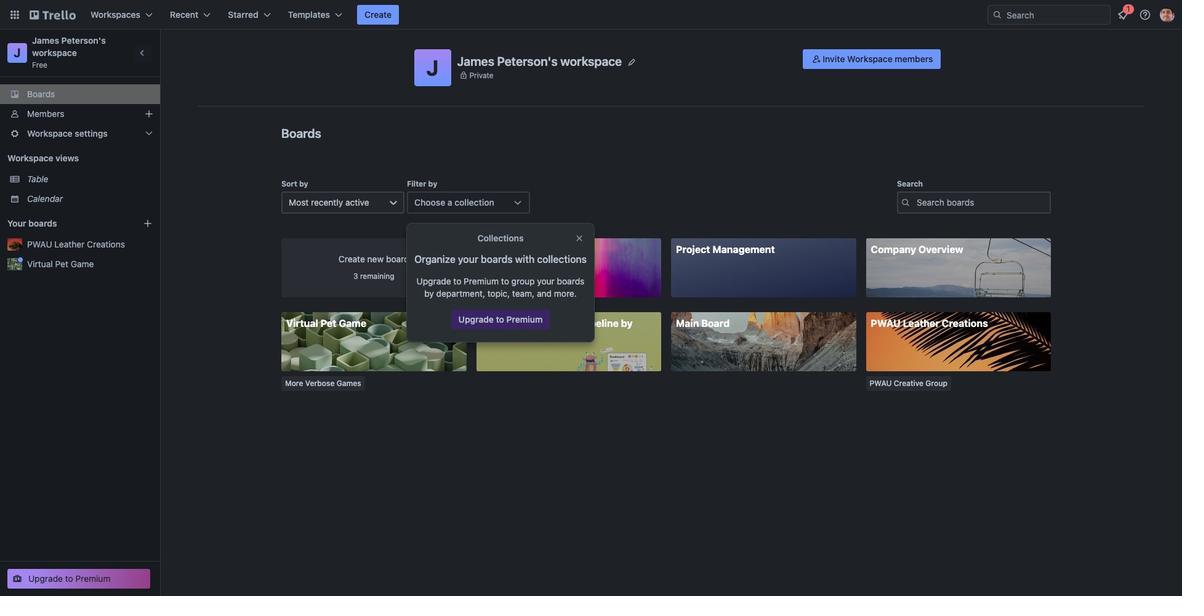 Task type: describe. For each thing, give the bounding box(es) containing it.
workspace inside button
[[848, 54, 893, 64]]

new
[[368, 254, 384, 264]]

0 vertical spatial boards
[[27, 89, 55, 99]]

j button
[[414, 49, 451, 86]]

workspace views
[[7, 153, 79, 163]]

team,
[[512, 288, 535, 299]]

a
[[448, 197, 453, 208]]

recent
[[170, 9, 199, 20]]

upgrade to premium link
[[7, 569, 150, 589]]

collection
[[455, 197, 495, 208]]

project management link
[[671, 238, 856, 298]]

create for create
[[365, 9, 392, 20]]

back to home image
[[30, 5, 76, 25]]

create new board
[[339, 254, 409, 264]]

your boards with 2 items element
[[7, 216, 124, 231]]

workspace navigation collapse icon image
[[134, 44, 152, 62]]

games
[[337, 379, 361, 388]]

group
[[512, 276, 535, 286]]

boards link
[[0, 84, 160, 104]]

j for j button
[[427, 55, 439, 80]]

design huddle link
[[476, 238, 662, 298]]

settings
[[75, 128, 108, 139]]

boards inside "element"
[[28, 218, 57, 229]]

pwau inside pwau creative group button
[[870, 379, 892, 388]]

main board
[[676, 318, 730, 329]]

collections
[[478, 233, 524, 243]]

0 vertical spatial pet
[[55, 259, 68, 269]]

by inside a lead management pipeline by crmble
[[621, 318, 633, 329]]

upgrade inside button
[[459, 314, 494, 325]]

your inside upgrade to premium to group your boards by department, topic, team, and more.
[[537, 276, 555, 286]]

most
[[289, 197, 309, 208]]

more verbose games button
[[281, 376, 365, 391]]

boards inside upgrade to premium to group your boards by department, topic, team, and more.
[[557, 276, 585, 286]]

with
[[515, 254, 535, 265]]

1 horizontal spatial creations
[[942, 318, 989, 329]]

project
[[676, 244, 711, 255]]

0 vertical spatial pwau leather creations link
[[27, 238, 153, 251]]

james peterson's workspace free
[[32, 35, 108, 70]]

starred
[[228, 9, 259, 20]]

active
[[346, 197, 369, 208]]

views
[[55, 153, 79, 163]]

a lead management pipeline by crmble link
[[476, 312, 662, 371]]

pipeline
[[581, 318, 619, 329]]

1 horizontal spatial leather
[[903, 318, 940, 329]]

sort by
[[281, 179, 308, 188]]

your boards
[[7, 218, 57, 229]]

pwau creative group
[[870, 379, 948, 388]]

sort
[[281, 179, 297, 188]]

to inside 'link'
[[65, 573, 73, 584]]

more verbose games
[[285, 379, 361, 388]]

1 horizontal spatial virtual
[[286, 318, 318, 329]]

1 vertical spatial boards
[[281, 126, 321, 140]]

0 vertical spatial game
[[71, 259, 94, 269]]

templates
[[288, 9, 330, 20]]

by right filter
[[428, 179, 438, 188]]

topic,
[[488, 288, 510, 299]]

calendar link
[[27, 193, 153, 205]]

company
[[871, 244, 917, 255]]

1 vertical spatial pwau leather creations link
[[866, 312, 1051, 371]]

create for create new board
[[339, 254, 365, 264]]

by right sort
[[299, 179, 308, 188]]

3 remaining
[[354, 272, 395, 281]]

workspace for james peterson's workspace
[[561, 54, 622, 68]]

sm image
[[811, 53, 823, 65]]

crmble
[[481, 330, 516, 341]]

organize your boards with collections
[[415, 254, 587, 265]]

workspaces button
[[83, 5, 160, 25]]

0 vertical spatial management
[[713, 244, 775, 255]]

invite
[[823, 54, 845, 64]]

lead
[[491, 318, 514, 329]]

0 horizontal spatial virtual pet game
[[27, 259, 94, 269]]

1 horizontal spatial game
[[339, 318, 367, 329]]

1 vertical spatial pet
[[321, 318, 337, 329]]

table
[[27, 174, 48, 184]]

by inside upgrade to premium to group your boards by department, topic, team, and more.
[[425, 288, 434, 299]]

search
[[897, 179, 923, 188]]

upgrade to premium to group your boards by department, topic, team, and more.
[[417, 276, 585, 299]]

remaining
[[360, 272, 395, 281]]

workspace for james peterson's workspace free
[[32, 47, 77, 58]]

templates button
[[281, 5, 350, 25]]

Search field
[[1003, 6, 1111, 24]]

james peterson (jamespeterson93) image
[[1160, 7, 1175, 22]]

open information menu image
[[1140, 9, 1152, 21]]

upgrade to premium button
[[451, 310, 550, 330]]

create button
[[357, 5, 399, 25]]

organize
[[415, 254, 456, 265]]

1 vertical spatial virtual pet game link
[[281, 312, 467, 371]]

j for j "link"
[[14, 46, 21, 60]]

filter by
[[407, 179, 438, 188]]

peterson's for james peterson's workspace
[[497, 54, 558, 68]]

choose a collection
[[415, 197, 495, 208]]

your
[[7, 218, 26, 229]]

add board image
[[143, 219, 153, 229]]

workspace settings button
[[0, 124, 160, 144]]

board
[[386, 254, 409, 264]]

company overview
[[871, 244, 964, 255]]

invite workspace members
[[823, 54, 933, 64]]

j link
[[7, 43, 27, 63]]

0 horizontal spatial your
[[458, 254, 479, 265]]

james for james peterson's workspace free
[[32, 35, 59, 46]]

premium inside button
[[507, 314, 543, 325]]

members link
[[0, 104, 160, 124]]



Task type: vqa. For each thing, say whether or not it's contained in the screenshot.
THE 0 NOTIFICATIONS 'icon'
no



Task type: locate. For each thing, give the bounding box(es) containing it.
search image
[[993, 10, 1003, 20]]

pwau leather creations
[[27, 239, 125, 249], [871, 318, 989, 329]]

1 horizontal spatial james
[[457, 54, 495, 68]]

premium inside 'link'
[[75, 573, 111, 584]]

1 horizontal spatial upgrade to premium
[[459, 314, 543, 325]]

upgrade inside 'link'
[[28, 573, 63, 584]]

0 horizontal spatial peterson's
[[61, 35, 106, 46]]

members
[[895, 54, 933, 64]]

pwau leather creations link
[[27, 238, 153, 251], [866, 312, 1051, 371]]

0 vertical spatial premium
[[464, 276, 499, 286]]

pwau leather creations down your boards with 2 items "element"
[[27, 239, 125, 249]]

Search text field
[[897, 192, 1051, 214]]

1 horizontal spatial peterson's
[[497, 54, 558, 68]]

game
[[71, 259, 94, 269], [339, 318, 367, 329]]

by
[[299, 179, 308, 188], [428, 179, 438, 188], [425, 288, 434, 299], [621, 318, 633, 329]]

boards up the sort by
[[281, 126, 321, 140]]

james up free
[[32, 35, 59, 46]]

pwau leather creations link down your boards with 2 items "element"
[[27, 238, 153, 251]]

sm image
[[452, 283, 464, 295]]

0 horizontal spatial j
[[14, 46, 21, 60]]

1 horizontal spatial pwau leather creations link
[[866, 312, 1051, 371]]

3
[[354, 272, 358, 281]]

james for james peterson's workspace
[[457, 54, 495, 68]]

creations down your boards with 2 items "element"
[[87, 239, 125, 249]]

1 vertical spatial your
[[537, 276, 555, 286]]

virtual pet game link down your boards with 2 items "element"
[[27, 258, 153, 270]]

management down and
[[516, 318, 579, 329]]

0 vertical spatial create
[[365, 9, 392, 20]]

premium
[[464, 276, 499, 286], [507, 314, 543, 325], [75, 573, 111, 584]]

workspace inside popup button
[[27, 128, 72, 139]]

1 horizontal spatial your
[[537, 276, 555, 286]]

pwau creative group button
[[866, 376, 952, 391]]

your up and
[[537, 276, 555, 286]]

choose a collection button
[[407, 192, 530, 214]]

create inside button
[[365, 9, 392, 20]]

upgrade inside upgrade to premium to group your boards by department, topic, team, and more.
[[417, 276, 451, 286]]

0 horizontal spatial pwau leather creations
[[27, 239, 125, 249]]

0 horizontal spatial upgrade to premium
[[28, 573, 111, 584]]

0 vertical spatial boards
[[28, 218, 57, 229]]

0 vertical spatial james
[[32, 35, 59, 46]]

0 horizontal spatial james
[[32, 35, 59, 46]]

pwau
[[27, 239, 52, 249], [871, 318, 901, 329], [870, 379, 892, 388]]

0 horizontal spatial boards
[[27, 89, 55, 99]]

1 horizontal spatial j
[[427, 55, 439, 80]]

boards down calendar
[[28, 218, 57, 229]]

1 horizontal spatial premium
[[464, 276, 499, 286]]

main board link
[[671, 312, 856, 371]]

overview
[[919, 244, 964, 255]]

1 horizontal spatial upgrade
[[417, 276, 451, 286]]

upgrade to premium inside 'link'
[[28, 573, 111, 584]]

primary element
[[0, 0, 1183, 30]]

game down 3
[[339, 318, 367, 329]]

james peterson's workspace
[[457, 54, 622, 68]]

virtual down your boards
[[27, 259, 53, 269]]

1 vertical spatial upgrade
[[459, 314, 494, 325]]

1 vertical spatial boards
[[481, 254, 513, 265]]

virtual up 'more'
[[286, 318, 318, 329]]

2 vertical spatial premium
[[75, 573, 111, 584]]

game down your boards with 2 items "element"
[[71, 259, 94, 269]]

1 horizontal spatial virtual pet game
[[286, 318, 367, 329]]

1 vertical spatial creations
[[942, 318, 989, 329]]

1 vertical spatial virtual
[[286, 318, 318, 329]]

collections
[[537, 254, 587, 265]]

0 vertical spatial pwau
[[27, 239, 52, 249]]

0 horizontal spatial pwau leather creations link
[[27, 238, 153, 251]]

1 vertical spatial management
[[516, 318, 579, 329]]

calendar
[[27, 193, 63, 204]]

table link
[[27, 173, 153, 185]]

workspaces
[[91, 9, 140, 20]]

recent button
[[163, 5, 218, 25]]

0 horizontal spatial upgrade
[[28, 573, 63, 584]]

0 vertical spatial virtual pet game link
[[27, 258, 153, 270]]

verbose
[[305, 379, 335, 388]]

0 vertical spatial workspace
[[848, 54, 893, 64]]

private
[[470, 71, 494, 80]]

1 horizontal spatial pwau leather creations
[[871, 318, 989, 329]]

design
[[481, 244, 514, 255]]

0 horizontal spatial pet
[[55, 259, 68, 269]]

invite workspace members button
[[803, 49, 941, 69]]

department,
[[436, 288, 485, 299]]

management right project
[[713, 244, 775, 255]]

virtual pet game
[[27, 259, 94, 269], [286, 318, 367, 329]]

pwau leather creations up 'group'
[[871, 318, 989, 329]]

peterson's for james peterson's workspace free
[[61, 35, 106, 46]]

pwau leather creations link up 'group'
[[866, 312, 1051, 371]]

1 vertical spatial pwau leather creations
[[871, 318, 989, 329]]

j inside button
[[427, 55, 439, 80]]

workspace down members
[[27, 128, 72, 139]]

1 horizontal spatial boards
[[481, 254, 513, 265]]

0 vertical spatial upgrade
[[417, 276, 451, 286]]

creations
[[87, 239, 125, 249], [942, 318, 989, 329]]

boards up members
[[27, 89, 55, 99]]

1 notification image
[[1116, 7, 1131, 22]]

main
[[676, 318, 699, 329]]

virtual pet game link
[[27, 258, 153, 270], [281, 312, 467, 371]]

1 vertical spatial premium
[[507, 314, 543, 325]]

0 horizontal spatial creations
[[87, 239, 125, 249]]

1 vertical spatial pwau
[[871, 318, 901, 329]]

james peterson's workspace link
[[32, 35, 108, 58]]

to inside button
[[496, 314, 504, 325]]

recently
[[311, 197, 343, 208]]

creations down company overview link
[[942, 318, 989, 329]]

1 vertical spatial leather
[[903, 318, 940, 329]]

0 vertical spatial virtual
[[27, 259, 53, 269]]

james
[[32, 35, 59, 46], [457, 54, 495, 68]]

pet up more verbose games
[[321, 318, 337, 329]]

0 vertical spatial your
[[458, 254, 479, 265]]

choose
[[415, 197, 446, 208]]

virtual pet game down your boards with 2 items "element"
[[27, 259, 94, 269]]

by left sm image
[[425, 288, 434, 299]]

1 vertical spatial game
[[339, 318, 367, 329]]

0 vertical spatial pwau leather creations
[[27, 239, 125, 249]]

virtual pet game down 3
[[286, 318, 367, 329]]

1 vertical spatial create
[[339, 254, 365, 264]]

free
[[32, 60, 47, 70]]

j left james peterson's workspace free
[[14, 46, 21, 60]]

1 horizontal spatial virtual pet game link
[[281, 312, 467, 371]]

and
[[537, 288, 552, 299]]

0 horizontal spatial game
[[71, 259, 94, 269]]

boards
[[28, 218, 57, 229], [481, 254, 513, 265], [557, 276, 585, 286]]

2 horizontal spatial upgrade
[[459, 314, 494, 325]]

0 vertical spatial virtual pet game
[[27, 259, 94, 269]]

more.
[[554, 288, 577, 299]]

management inside a lead management pipeline by crmble
[[516, 318, 579, 329]]

most recently active
[[289, 197, 369, 208]]

workspace for settings
[[27, 128, 72, 139]]

1 horizontal spatial management
[[713, 244, 775, 255]]

1 vertical spatial virtual pet game
[[286, 318, 367, 329]]

1 vertical spatial peterson's
[[497, 54, 558, 68]]

workspace up free
[[32, 47, 77, 58]]

company overview link
[[866, 238, 1051, 298]]

0 vertical spatial upgrade to premium
[[459, 314, 543, 325]]

2 horizontal spatial premium
[[507, 314, 543, 325]]

a
[[481, 318, 488, 329]]

j left private
[[427, 55, 439, 80]]

boards up "more."
[[557, 276, 585, 286]]

board
[[702, 318, 730, 329]]

1 horizontal spatial workspace
[[561, 54, 622, 68]]

2 horizontal spatial boards
[[557, 276, 585, 286]]

2 vertical spatial workspace
[[7, 153, 53, 163]]

workspace down primary element
[[561, 54, 622, 68]]

project management
[[676, 244, 775, 255]]

management
[[713, 244, 775, 255], [516, 318, 579, 329]]

1 horizontal spatial boards
[[281, 126, 321, 140]]

creative
[[894, 379, 924, 388]]

a lead management pipeline by crmble
[[481, 318, 633, 341]]

0 horizontal spatial premium
[[75, 573, 111, 584]]

starred button
[[221, 5, 278, 25]]

0 horizontal spatial virtual
[[27, 259, 53, 269]]

1 vertical spatial james
[[457, 54, 495, 68]]

workspace right invite
[[848, 54, 893, 64]]

0 horizontal spatial boards
[[28, 218, 57, 229]]

boards down collections
[[481, 254, 513, 265]]

design huddle
[[481, 244, 551, 255]]

0 horizontal spatial management
[[516, 318, 579, 329]]

workspace
[[848, 54, 893, 64], [27, 128, 72, 139], [7, 153, 53, 163]]

0 vertical spatial leather
[[54, 239, 85, 249]]

workspace settings
[[27, 128, 108, 139]]

james inside james peterson's workspace free
[[32, 35, 59, 46]]

j inside "link"
[[14, 46, 21, 60]]

create
[[365, 9, 392, 20], [339, 254, 365, 264]]

james up private
[[457, 54, 495, 68]]

peterson's
[[61, 35, 106, 46], [497, 54, 558, 68]]

workspace for views
[[7, 153, 53, 163]]

2 vertical spatial upgrade
[[28, 573, 63, 584]]

1 horizontal spatial pet
[[321, 318, 337, 329]]

peterson's inside james peterson's workspace free
[[61, 35, 106, 46]]

group
[[926, 379, 948, 388]]

leather up creative
[[903, 318, 940, 329]]

0 horizontal spatial virtual pet game link
[[27, 258, 153, 270]]

upgrade to premium inside button
[[459, 314, 543, 325]]

members
[[27, 108, 64, 119]]

0 horizontal spatial workspace
[[32, 47, 77, 58]]

filter
[[407, 179, 427, 188]]

more
[[285, 379, 303, 388]]

workspace up table
[[7, 153, 53, 163]]

1 vertical spatial workspace
[[27, 128, 72, 139]]

2 vertical spatial pwau
[[870, 379, 892, 388]]

pet down your boards with 2 items "element"
[[55, 259, 68, 269]]

close popover image
[[575, 233, 585, 243]]

leather down your boards with 2 items "element"
[[54, 239, 85, 249]]

huddle
[[517, 244, 551, 255]]

1 vertical spatial upgrade to premium
[[28, 573, 111, 584]]

0 vertical spatial creations
[[87, 239, 125, 249]]

your
[[458, 254, 479, 265], [537, 276, 555, 286]]

0 vertical spatial peterson's
[[61, 35, 106, 46]]

2 vertical spatial boards
[[557, 276, 585, 286]]

by right 'pipeline'
[[621, 318, 633, 329]]

boards
[[27, 89, 55, 99], [281, 126, 321, 140]]

your left design
[[458, 254, 479, 265]]

workspace inside james peterson's workspace free
[[32, 47, 77, 58]]

premium inside upgrade to premium to group your boards by department, topic, team, and more.
[[464, 276, 499, 286]]

0 horizontal spatial leather
[[54, 239, 85, 249]]

virtual pet game link up games
[[281, 312, 467, 371]]



